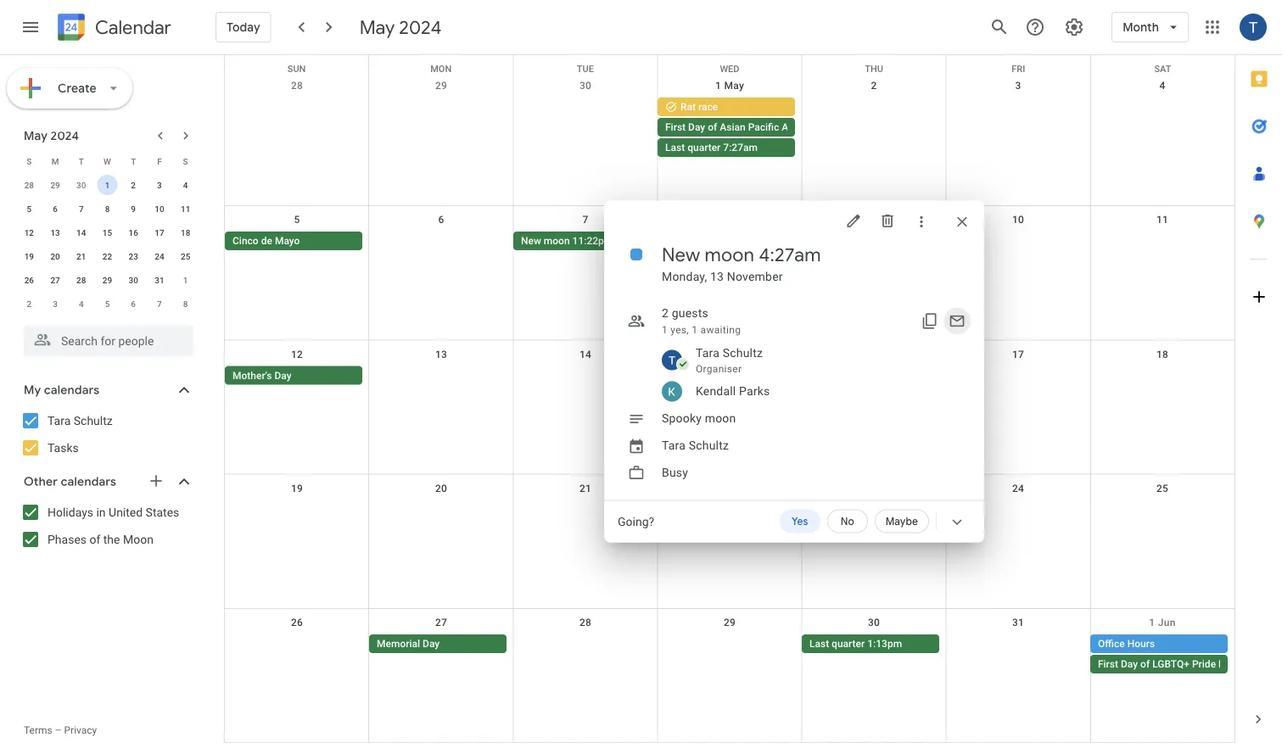 Task type: locate. For each thing, give the bounding box(es) containing it.
tara up the organiser
[[696, 346, 720, 360]]

calendars up in
[[61, 475, 116, 490]]

0 vertical spatial 21
[[76, 251, 86, 261]]

7 for sun
[[583, 214, 589, 226]]

last quarter 7:27am button
[[658, 138, 796, 157]]

1 vertical spatial calendars
[[61, 475, 116, 490]]

s right f
[[183, 156, 188, 166]]

day inside button
[[275, 370, 292, 382]]

1 vertical spatial 8
[[183, 299, 188, 309]]

1 vertical spatial tara
[[48, 414, 71, 428]]

0 horizontal spatial s
[[27, 156, 32, 166]]

0 vertical spatial tara schultz
[[48, 414, 113, 428]]

0 horizontal spatial 14
[[76, 228, 86, 238]]

3
[[1016, 80, 1022, 92], [157, 180, 162, 190], [53, 299, 58, 309]]

0 vertical spatial 8
[[105, 204, 110, 214]]

1 horizontal spatial 3
[[157, 180, 162, 190]]

day
[[689, 121, 706, 133], [275, 370, 292, 382], [423, 638, 440, 650], [1122, 659, 1139, 671]]

7 down '31' element
[[157, 299, 162, 309]]

new inside button
[[521, 235, 542, 247]]

16
[[129, 228, 138, 238]]

calendars right my
[[44, 383, 100, 398]]

0 vertical spatial 2024
[[399, 15, 442, 39]]

5 up cinco de mayo button
[[294, 214, 300, 226]]

7 up new moon 11:22pm button
[[583, 214, 589, 226]]

1 horizontal spatial 10
[[1013, 214, 1025, 226]]

0 vertical spatial may 2024
[[360, 15, 442, 39]]

5 down 29 'element' on the left of the page
[[105, 299, 110, 309]]

schultz up 7:48am
[[723, 346, 763, 360]]

first inside first day of asian pacific american heritage month last quarter 7:27am
[[666, 121, 686, 133]]

first up spooky
[[666, 370, 686, 382]]

2 vertical spatial tara
[[662, 439, 686, 453]]

mon
[[431, 64, 452, 74]]

6 inside row
[[131, 299, 136, 309]]

moon down kendall
[[705, 412, 736, 426]]

moon up november
[[705, 243, 755, 267]]

27
[[50, 275, 60, 285], [435, 617, 448, 629]]

0 vertical spatial calendars
[[44, 383, 100, 398]]

1 vertical spatial 21
[[580, 483, 592, 495]]

0 vertical spatial month
[[1123, 20, 1160, 35]]

2 vertical spatial month
[[1219, 659, 1249, 671]]

1 vertical spatial 26
[[291, 617, 303, 629]]

27 for 1 jun
[[435, 617, 448, 629]]

3 down f
[[157, 180, 162, 190]]

race
[[699, 101, 718, 113]]

1 vertical spatial 3
[[157, 180, 162, 190]]

moon inside new moon 4:27am monday, 13 november
[[705, 243, 755, 267]]

0 horizontal spatial 26
[[24, 275, 34, 285]]

0 vertical spatial 14
[[76, 228, 86, 238]]

2 vertical spatial 3
[[53, 299, 58, 309]]

s up 28 april element
[[27, 156, 32, 166]]

1 horizontal spatial 2024
[[399, 15, 442, 39]]

4 down sat
[[1160, 80, 1166, 92]]

1 horizontal spatial 7
[[157, 299, 162, 309]]

31 for 1 jun
[[1013, 617, 1025, 629]]

27 up 3 june element
[[50, 275, 60, 285]]

12 up 19 element
[[24, 228, 34, 238]]

26 inside the may 2024 grid
[[24, 275, 34, 285]]

12 inside grid
[[291, 348, 303, 360]]

mother's
[[233, 370, 272, 382]]

t left f
[[131, 156, 136, 166]]

14 inside row group
[[76, 228, 86, 238]]

2 horizontal spatial 5
[[294, 214, 300, 226]]

row
[[225, 55, 1235, 74], [225, 72, 1235, 206], [16, 149, 199, 173], [16, 173, 199, 197], [16, 197, 199, 221], [225, 206, 1235, 341], [16, 221, 199, 245], [16, 245, 199, 268], [16, 268, 199, 292], [16, 292, 199, 316], [225, 341, 1235, 475], [225, 475, 1235, 609], [225, 609, 1249, 744]]

0 horizontal spatial 4
[[79, 299, 84, 309]]

s
[[27, 156, 32, 166], [183, 156, 188, 166]]

1 horizontal spatial 14
[[580, 348, 592, 360]]

0 horizontal spatial 6
[[53, 204, 58, 214]]

15 up the organiser
[[724, 348, 736, 360]]

2 vertical spatial of
[[1141, 659, 1151, 671]]

1 horizontal spatial new
[[662, 243, 701, 267]]

0 horizontal spatial 5
[[27, 204, 32, 214]]

10 for may 2024
[[155, 204, 164, 214]]

new inside new moon 4:27am monday, 13 november
[[662, 243, 701, 267]]

my calendars
[[24, 383, 100, 398]]

1 horizontal spatial month
[[1123, 20, 1160, 35]]

11 element
[[175, 199, 196, 219]]

phases
[[48, 533, 87, 547]]

1 down w
[[105, 180, 110, 190]]

quarter down asian
[[688, 142, 721, 154]]

first day of lgbtq+ pride month button
[[1091, 655, 1249, 674]]

of left the the
[[90, 533, 100, 547]]

1
[[716, 80, 722, 92], [105, 180, 110, 190], [183, 275, 188, 285], [662, 324, 668, 336], [692, 324, 698, 336], [1150, 617, 1156, 629]]

of inside office hours first day of lgbtq+ pride month
[[1141, 659, 1151, 671]]

1 vertical spatial last
[[810, 638, 830, 650]]

0 vertical spatial of
[[708, 121, 718, 133]]

8 down 1 june element
[[183, 299, 188, 309]]

11 for sun
[[1157, 214, 1169, 226]]

0 vertical spatial 26
[[24, 275, 34, 285]]

24 element
[[149, 246, 170, 267]]

3 down 'fri'
[[1016, 80, 1022, 92]]

19
[[24, 251, 34, 261], [291, 483, 303, 495]]

calendars for my calendars
[[44, 383, 100, 398]]

tara up tasks
[[48, 414, 71, 428]]

row containing sun
[[225, 55, 1235, 74]]

settings menu image
[[1065, 17, 1085, 37]]

1 horizontal spatial 17
[[1013, 348, 1025, 360]]

5 down 28 april element
[[27, 204, 32, 214]]

last
[[666, 142, 685, 154], [810, 638, 830, 650]]

15 up 22
[[103, 228, 112, 238]]

15 inside 15 element
[[103, 228, 112, 238]]

2024
[[399, 15, 442, 39], [51, 128, 79, 143]]

0 vertical spatial 3
[[1016, 80, 1022, 92]]

4 down 28 element
[[79, 299, 84, 309]]

1 horizontal spatial 15
[[724, 348, 736, 360]]

tasks
[[48, 441, 79, 455]]

day inside button
[[423, 638, 440, 650]]

0 horizontal spatial 19
[[24, 251, 34, 261]]

0 horizontal spatial 27
[[50, 275, 60, 285]]

united
[[109, 506, 143, 520]]

12 up "mother's day" button in the left of the page
[[291, 348, 303, 360]]

row containing s
[[16, 149, 199, 173]]

4 june element
[[71, 294, 92, 314]]

memorial day button
[[369, 635, 507, 654]]

1 vertical spatial 13
[[711, 270, 724, 284]]

month for first day of asian pacific american heritage month last quarter 7:27am
[[870, 121, 899, 133]]

full moon 9:53am
[[810, 504, 892, 516]]

first down office
[[1099, 659, 1119, 671]]

0 vertical spatial 24
[[155, 251, 164, 261]]

calendar
[[95, 16, 171, 39]]

1 horizontal spatial 31
[[1013, 617, 1025, 629]]

3 down the 27 element
[[53, 299, 58, 309]]

25
[[181, 251, 190, 261], [1157, 483, 1169, 495]]

2 inside 2 guests 1 yes, 1 awaiting
[[662, 306, 669, 320]]

2 down thu
[[871, 80, 877, 92]]

8 inside 8 june element
[[183, 299, 188, 309]]

day right 'memorial'
[[423, 638, 440, 650]]

today
[[227, 20, 260, 35]]

2 horizontal spatial of
[[1141, 659, 1151, 671]]

5 for sun
[[294, 214, 300, 226]]

1 down 25 element
[[183, 275, 188, 285]]

row group
[[16, 173, 199, 316]]

quarter inside button
[[689, 370, 722, 382]]

tara schultz down spooky moon
[[662, 439, 729, 453]]

24
[[155, 251, 164, 261], [1013, 483, 1025, 495]]

15
[[103, 228, 112, 238], [724, 348, 736, 360]]

1 vertical spatial 25
[[1157, 483, 1169, 495]]

moon
[[544, 235, 570, 247], [705, 243, 755, 267], [705, 412, 736, 426], [829, 504, 855, 516]]

of inside other calendars list
[[90, 533, 100, 547]]

7
[[79, 204, 84, 214], [583, 214, 589, 226], [157, 299, 162, 309]]

1 horizontal spatial 25
[[1157, 483, 1169, 495]]

27 inside row group
[[50, 275, 60, 285]]

fri
[[1012, 64, 1026, 74]]

2 horizontal spatial 7
[[583, 214, 589, 226]]

1 horizontal spatial 20
[[435, 483, 448, 495]]

5 inside grid
[[294, 214, 300, 226]]

1 cell
[[94, 173, 120, 197]]

first quarter 7:48am button
[[658, 366, 796, 385]]

27 element
[[45, 270, 65, 290]]

other
[[24, 475, 58, 490]]

spooky
[[662, 412, 702, 426]]

0 horizontal spatial 2024
[[51, 128, 79, 143]]

1 vertical spatial quarter
[[689, 370, 722, 382]]

7:27am
[[724, 142, 758, 154]]

month right heritage
[[870, 121, 899, 133]]

1 vertical spatial tara schultz
[[662, 439, 729, 453]]

2024 up m on the top of the page
[[51, 128, 79, 143]]

17
[[155, 228, 164, 238], [1013, 348, 1025, 360]]

1 vertical spatial 20
[[435, 483, 448, 495]]

1 horizontal spatial tara
[[662, 439, 686, 453]]

0 horizontal spatial 7
[[79, 204, 84, 214]]

8 up 15 element
[[105, 204, 110, 214]]

10 inside grid
[[1013, 214, 1025, 226]]

1 horizontal spatial 27
[[435, 617, 448, 629]]

29 inside 29 'element'
[[103, 275, 112, 285]]

day down hours
[[1122, 659, 1139, 671]]

5 for may 2024
[[27, 204, 32, 214]]

30 april element
[[71, 175, 92, 195]]

0 horizontal spatial 3
[[53, 299, 58, 309]]

month right pride
[[1219, 659, 1249, 671]]

(no title)
[[666, 235, 706, 247]]

1 horizontal spatial 11
[[1157, 214, 1169, 226]]

first
[[666, 121, 686, 133], [666, 370, 686, 382], [1099, 659, 1119, 671]]

yes
[[792, 515, 809, 528]]

quarter inside button
[[832, 638, 865, 650]]

grid containing 28
[[224, 55, 1249, 744]]

tab list
[[1236, 55, 1283, 696]]

0 vertical spatial 4
[[1160, 80, 1166, 92]]

first for first day of asian pacific american heritage month last quarter 7:27am
[[666, 121, 686, 133]]

new for 11:22pm
[[521, 235, 542, 247]]

2 horizontal spatial 13
[[711, 270, 724, 284]]

1 vertical spatial 12
[[291, 348, 303, 360]]

2 down 26 element
[[27, 299, 32, 309]]

month up sat
[[1123, 20, 1160, 35]]

12 for 17
[[291, 348, 303, 360]]

first day of asian pacific american heritage month last quarter 7:27am
[[666, 121, 899, 154]]

0 vertical spatial 25
[[181, 251, 190, 261]]

23
[[129, 251, 138, 261]]

6
[[53, 204, 58, 214], [438, 214, 445, 226], [131, 299, 136, 309]]

8 june element
[[175, 294, 196, 314]]

30 down the 23
[[129, 275, 138, 285]]

main drawer image
[[20, 17, 41, 37]]

1 vertical spatial may
[[725, 80, 745, 92]]

30 element
[[123, 270, 144, 290]]

0 vertical spatial 19
[[24, 251, 34, 261]]

1 vertical spatial schultz
[[74, 414, 113, 428]]

of left asian
[[708, 121, 718, 133]]

terms – privacy
[[24, 725, 97, 737]]

10 element
[[149, 199, 170, 219]]

31 inside the may 2024 grid
[[155, 275, 164, 285]]

2024 up mon
[[399, 15, 442, 39]]

cell
[[225, 98, 369, 159], [369, 98, 514, 159], [514, 98, 658, 159], [658, 98, 899, 159], [802, 98, 947, 159], [1091, 98, 1235, 159], [369, 232, 514, 252], [802, 232, 947, 252], [947, 232, 1091, 252], [1091, 232, 1235, 252], [369, 366, 514, 387], [514, 366, 658, 387], [947, 366, 1091, 387], [1091, 366, 1235, 387], [225, 501, 369, 521], [369, 501, 514, 521], [514, 501, 658, 521], [658, 501, 802, 521], [947, 501, 1091, 521], [1091, 501, 1235, 521], [225, 635, 369, 676], [514, 635, 658, 676], [658, 635, 802, 676], [947, 635, 1091, 676], [1091, 635, 1249, 676]]

first down rat
[[666, 121, 686, 133]]

12 inside row group
[[24, 228, 34, 238]]

first day of asian pacific american heritage month button
[[658, 118, 899, 137]]

0 vertical spatial 13
[[50, 228, 60, 238]]

heritage
[[828, 121, 867, 133]]

0 horizontal spatial 25
[[181, 251, 190, 261]]

day right mother's on the left of page
[[275, 370, 292, 382]]

moon left 11:22pm
[[544, 235, 570, 247]]

the
[[103, 533, 120, 547]]

1 horizontal spatial t
[[131, 156, 136, 166]]

cell containing office hours
[[1091, 635, 1249, 676]]

21 element
[[71, 246, 92, 267]]

my calendars list
[[3, 408, 211, 462]]

tara inside tara schultz organiser
[[696, 346, 720, 360]]

kendall parks tree item
[[638, 378, 985, 405]]

delete event image
[[880, 213, 897, 230]]

may 2024 up m on the top of the page
[[24, 128, 79, 143]]

2 horizontal spatial 3
[[1016, 80, 1022, 92]]

tara schultz up tasks
[[48, 414, 113, 428]]

6 june element
[[123, 294, 144, 314]]

wed
[[720, 64, 740, 74]]

11 inside the may 2024 grid
[[181, 204, 190, 214]]

13
[[50, 228, 60, 238], [711, 270, 724, 284], [435, 348, 448, 360]]

day down rat race
[[689, 121, 706, 133]]

–
[[55, 725, 62, 737]]

30 right 29 april element
[[76, 180, 86, 190]]

terms link
[[24, 725, 52, 737]]

0 vertical spatial 20
[[50, 251, 60, 261]]

tara up busy at the bottom right
[[662, 439, 686, 453]]

1 horizontal spatial 5
[[105, 299, 110, 309]]

privacy link
[[64, 725, 97, 737]]

november
[[727, 270, 783, 284]]

title)
[[685, 235, 706, 247]]

11
[[181, 204, 190, 214], [1157, 214, 1169, 226]]

calendars
[[44, 383, 100, 398], [61, 475, 116, 490]]

moon right "full"
[[829, 504, 855, 516]]

0 horizontal spatial 12
[[24, 228, 34, 238]]

1 horizontal spatial 26
[[291, 617, 303, 629]]

1 vertical spatial may 2024
[[24, 128, 79, 143]]

memorial
[[377, 638, 420, 650]]

schultz down my calendars dropdown button
[[74, 414, 113, 428]]

27 up "memorial day" button
[[435, 617, 448, 629]]

0 horizontal spatial 17
[[155, 228, 164, 238]]

30 down tue at the left top of page
[[580, 80, 592, 92]]

0 vertical spatial quarter
[[688, 142, 721, 154]]

1 vertical spatial 17
[[1013, 348, 1025, 360]]

1 vertical spatial of
[[90, 533, 100, 547]]

1 right yes,
[[692, 324, 698, 336]]

6 inside grid
[[438, 214, 445, 226]]

0 vertical spatial 31
[[155, 275, 164, 285]]

0 vertical spatial schultz
[[723, 346, 763, 360]]

calendars for other calendars
[[61, 475, 116, 490]]

day for first
[[689, 121, 706, 133]]

first inside button
[[666, 370, 686, 382]]

schultz down spooky moon
[[689, 439, 729, 453]]

0 horizontal spatial last
[[666, 142, 685, 154]]

mother's day button
[[225, 366, 363, 385]]

tara
[[696, 346, 720, 360], [48, 414, 71, 428], [662, 439, 686, 453]]

17 inside 'element'
[[155, 228, 164, 238]]

tara schultz inside my calendars list
[[48, 414, 113, 428]]

may 2024
[[360, 15, 442, 39], [24, 128, 79, 143]]

1 horizontal spatial 19
[[291, 483, 303, 495]]

pacific
[[749, 121, 780, 133]]

1 horizontal spatial 8
[[183, 299, 188, 309]]

3 june element
[[45, 294, 65, 314]]

1 vertical spatial 15
[[724, 348, 736, 360]]

23 element
[[123, 246, 144, 267]]

None search field
[[0, 319, 211, 357]]

schultz inside tara schultz organiser
[[723, 346, 763, 360]]

kendall
[[696, 385, 736, 399]]

of
[[708, 121, 718, 133], [90, 533, 100, 547], [1141, 659, 1151, 671]]

26
[[24, 275, 34, 285], [291, 617, 303, 629]]

14 inside grid
[[580, 348, 592, 360]]

quarter up kendall
[[689, 370, 722, 382]]

1 inside cell
[[105, 180, 110, 190]]

f
[[157, 156, 162, 166]]

4 inside row
[[79, 299, 84, 309]]

4 up 11 element
[[183, 180, 188, 190]]

0 horizontal spatial tara schultz
[[48, 414, 113, 428]]

2 left guests
[[662, 306, 669, 320]]

tara schultz
[[48, 414, 113, 428], [662, 439, 729, 453]]

may 2024 up mon
[[360, 15, 442, 39]]

rat
[[681, 101, 696, 113]]

calendar element
[[54, 10, 171, 48]]

12 for 16
[[24, 228, 34, 238]]

7 down "30 april" element
[[79, 204, 84, 214]]

6 for may 2024
[[53, 204, 58, 214]]

month inside office hours first day of lgbtq+ pride month
[[1219, 659, 1249, 671]]

1 vertical spatial 4
[[183, 180, 188, 190]]

0 horizontal spatial t
[[79, 156, 84, 166]]

2 vertical spatial quarter
[[832, 638, 865, 650]]

1 horizontal spatial 12
[[291, 348, 303, 360]]

30 up last quarter 1:13pm button
[[868, 617, 881, 629]]

month inside first day of asian pacific american heritage month last quarter 7:27am
[[870, 121, 899, 133]]

(no
[[666, 235, 682, 247]]

row group containing 28
[[16, 173, 199, 316]]

of inside first day of asian pacific american heritage month last quarter 7:27am
[[708, 121, 718, 133]]

1 horizontal spatial 4
[[183, 180, 188, 190]]

day inside office hours first day of lgbtq+ pride month
[[1122, 659, 1139, 671]]

27 inside grid
[[435, 617, 448, 629]]

0 vertical spatial 15
[[103, 228, 112, 238]]

6 for sun
[[438, 214, 445, 226]]

13 inside "element"
[[50, 228, 60, 238]]

4
[[1160, 80, 1166, 92], [183, 180, 188, 190], [79, 299, 84, 309]]

13 element
[[45, 222, 65, 243]]

last down rat
[[666, 142, 685, 154]]

new up monday,
[[662, 243, 701, 267]]

new left 11:22pm
[[521, 235, 542, 247]]

jun
[[1159, 617, 1176, 629]]

tara inside my calendars list
[[48, 414, 71, 428]]

2 up '9'
[[131, 180, 136, 190]]

grid
[[224, 55, 1249, 744]]

28 element
[[71, 270, 92, 290]]

full
[[810, 504, 826, 516]]

quarter left 1:13pm
[[832, 638, 865, 650]]

last left 1:13pm
[[810, 638, 830, 650]]

0 horizontal spatial of
[[90, 533, 100, 547]]

7 inside row
[[157, 299, 162, 309]]

0 horizontal spatial new
[[521, 235, 542, 247]]

t up "30 april" element
[[79, 156, 84, 166]]

day inside first day of asian pacific american heritage month last quarter 7:27am
[[689, 121, 706, 133]]

may
[[360, 15, 395, 39], [725, 80, 745, 92], [24, 128, 48, 143]]

18 element
[[175, 222, 196, 243]]

0 horizontal spatial 21
[[76, 251, 86, 261]]

lgbtq+
[[1153, 659, 1190, 671]]

moon
[[123, 533, 154, 547]]

10 inside row group
[[155, 204, 164, 214]]

7 for may 2024
[[79, 204, 84, 214]]

of down hours
[[1141, 659, 1151, 671]]

quarter
[[688, 142, 721, 154], [689, 370, 722, 382], [832, 638, 865, 650]]

1 vertical spatial 14
[[580, 348, 592, 360]]

2 vertical spatial first
[[1099, 659, 1119, 671]]

no button
[[828, 510, 868, 534]]



Task type: describe. For each thing, give the bounding box(es) containing it.
15 for 16
[[103, 228, 112, 238]]

new moon 11:22pm
[[521, 235, 613, 247]]

de
[[261, 235, 272, 247]]

phases of the moon
[[48, 533, 154, 547]]

1 horizontal spatial 18
[[1157, 348, 1169, 360]]

quarter inside first day of asian pacific american heritage month last quarter 7:27am
[[688, 142, 721, 154]]

cell containing rat race
[[658, 98, 899, 159]]

cinco
[[233, 235, 259, 247]]

29 element
[[97, 270, 118, 290]]

maybe
[[886, 515, 919, 528]]

2 vertical spatial may
[[24, 128, 48, 143]]

parks
[[740, 385, 771, 399]]

(no title) button
[[658, 232, 796, 251]]

26 element
[[19, 270, 39, 290]]

schultz inside my calendars list
[[74, 414, 113, 428]]

2 s from the left
[[183, 156, 188, 166]]

1 june element
[[175, 270, 196, 290]]

last quarter 1:13pm
[[810, 638, 903, 650]]

tue
[[577, 64, 594, 74]]

24 inside grid
[[1013, 483, 1025, 495]]

moon for 9:53am
[[829, 504, 855, 516]]

calendar heading
[[92, 16, 171, 39]]

17 element
[[149, 222, 170, 243]]

13 inside new moon 4:27am monday, 13 november
[[711, 270, 724, 284]]

5 inside row
[[105, 299, 110, 309]]

no
[[841, 515, 855, 528]]

22 element
[[97, 246, 118, 267]]

26 for 1
[[24, 275, 34, 285]]

27 for 1
[[50, 275, 60, 285]]

other calendars button
[[3, 469, 211, 496]]

3 inside grid
[[1016, 80, 1022, 92]]

other calendars
[[24, 475, 116, 490]]

2 t from the left
[[131, 156, 136, 166]]

new for 4:27am
[[662, 243, 701, 267]]

last quarter 1:13pm button
[[802, 635, 940, 654]]

1 t from the left
[[79, 156, 84, 166]]

7:48am
[[724, 370, 759, 382]]

1 horizontal spatial tara schultz
[[662, 439, 729, 453]]

month for office hours first day of lgbtq+ pride month
[[1219, 659, 1249, 671]]

tara schultz, attending, organiser tree item
[[638, 343, 985, 378]]

m
[[52, 156, 59, 166]]

hours
[[1128, 638, 1156, 650]]

first quarter 7:48am
[[666, 370, 759, 382]]

maybe button
[[875, 510, 930, 534]]

0 horizontal spatial may 2024
[[24, 128, 79, 143]]

26 for 1 jun
[[291, 617, 303, 629]]

12 element
[[19, 222, 39, 243]]

13 for 16
[[50, 228, 60, 238]]

16 element
[[123, 222, 144, 243]]

29 inside 29 april element
[[50, 180, 60, 190]]

new moon 4:27am heading
[[662, 243, 822, 267]]

day for memorial
[[423, 638, 440, 650]]

asian
[[720, 121, 746, 133]]

office
[[1099, 638, 1125, 650]]

month inside 'dropdown button'
[[1123, 20, 1160, 35]]

7 june element
[[149, 294, 170, 314]]

25 element
[[175, 246, 196, 267]]

15 element
[[97, 222, 118, 243]]

going?
[[618, 515, 655, 529]]

office hours button
[[1091, 635, 1229, 654]]

14 element
[[71, 222, 92, 243]]

14 for 17
[[580, 348, 592, 360]]

holidays in united states
[[48, 506, 179, 520]]

19 element
[[19, 246, 39, 267]]

add other calendars image
[[148, 473, 165, 490]]

terms
[[24, 725, 52, 737]]

create
[[58, 81, 97, 96]]

my
[[24, 383, 41, 398]]

1 jun
[[1150, 617, 1176, 629]]

9
[[131, 204, 136, 214]]

holidays
[[48, 506, 93, 520]]

29 april element
[[45, 175, 65, 195]]

may 2024 grid
[[16, 149, 199, 316]]

pride
[[1193, 659, 1217, 671]]

first inside office hours first day of lgbtq+ pride month
[[1099, 659, 1119, 671]]

last inside button
[[810, 638, 830, 650]]

25 inside row group
[[181, 251, 190, 261]]

31 for 1
[[155, 275, 164, 285]]

kendall parks
[[696, 385, 771, 399]]

quarter for first
[[689, 370, 722, 382]]

24 inside 24 element
[[155, 251, 164, 261]]

3 inside 3 june element
[[53, 299, 58, 309]]

spooky moon
[[662, 412, 736, 426]]

2 inside row
[[27, 299, 32, 309]]

sun
[[288, 64, 306, 74]]

cinco de mayo button
[[225, 232, 363, 251]]

13 for 17
[[435, 348, 448, 360]]

tara schultz organiser
[[696, 346, 763, 375]]

american
[[782, 121, 826, 133]]

w
[[104, 156, 111, 166]]

first for first quarter 7:48am
[[666, 370, 686, 382]]

2 vertical spatial schultz
[[689, 439, 729, 453]]

31 element
[[149, 270, 170, 290]]

28 april element
[[19, 175, 39, 195]]

memorial day
[[377, 638, 440, 650]]

thu
[[865, 64, 884, 74]]

4:27am
[[759, 243, 822, 267]]

yes button
[[780, 510, 821, 534]]

2 horizontal spatial may
[[725, 80, 745, 92]]

states
[[146, 506, 179, 520]]

1:13pm
[[868, 638, 903, 650]]

0 horizontal spatial 20
[[50, 251, 60, 261]]

0 horizontal spatial 8
[[105, 204, 110, 214]]

busy
[[662, 466, 689, 480]]

new moon 4:27am monday, 13 november
[[662, 243, 822, 284]]

row containing 2
[[16, 292, 199, 316]]

mayo
[[275, 235, 300, 247]]

Search for people text field
[[34, 326, 183, 357]]

full moon 9:53am button
[[802, 501, 940, 519]]

15 for 17
[[724, 348, 736, 360]]

moon for 4:27am
[[705, 243, 755, 267]]

last inside first day of asian pacific american heritage month last quarter 7:27am
[[666, 142, 685, 154]]

22
[[103, 251, 112, 261]]

1 horizontal spatial may 2024
[[360, 15, 442, 39]]

quarter for last
[[832, 638, 865, 650]]

20 element
[[45, 246, 65, 267]]

organiser
[[696, 363, 742, 375]]

1 left jun
[[1150, 617, 1156, 629]]

5 june element
[[97, 294, 118, 314]]

office hours first day of lgbtq+ pride month
[[1099, 638, 1249, 671]]

11:22pm
[[573, 235, 613, 247]]

2 horizontal spatial 4
[[1160, 80, 1166, 92]]

18 inside the may 2024 grid
[[181, 228, 190, 238]]

monday,
[[662, 270, 708, 284]]

21 inside grid
[[580, 483, 592, 495]]

mother's day
[[233, 370, 292, 382]]

moon for 11:22pm
[[544, 235, 570, 247]]

1 down wed
[[716, 80, 722, 92]]

10 for sun
[[1013, 214, 1025, 226]]

11 for may 2024
[[181, 204, 190, 214]]

1 may
[[716, 80, 745, 92]]

awaiting
[[701, 324, 741, 336]]

cinco de mayo
[[233, 235, 300, 247]]

21 inside row group
[[76, 251, 86, 261]]

1 s from the left
[[27, 156, 32, 166]]

rat race
[[681, 101, 718, 113]]

14 for 16
[[76, 228, 86, 238]]

show additional actions image
[[949, 514, 966, 531]]

0 vertical spatial may
[[360, 15, 395, 39]]

other calendars list
[[3, 499, 211, 554]]

month button
[[1112, 7, 1189, 48]]

25 inside grid
[[1157, 483, 1169, 495]]

rat race button
[[658, 98, 796, 116]]

privacy
[[64, 725, 97, 737]]

yes,
[[671, 324, 689, 336]]

guests tree
[[598, 343, 985, 405]]

sat
[[1155, 64, 1172, 74]]

my calendars button
[[3, 377, 211, 404]]

today button
[[216, 7, 271, 48]]

19 inside the may 2024 grid
[[24, 251, 34, 261]]

day for mother's
[[275, 370, 292, 382]]

1 left yes,
[[662, 324, 668, 336]]

2 guests 1 yes, 1 awaiting
[[662, 306, 741, 336]]

2 june element
[[19, 294, 39, 314]]



Task type: vqa. For each thing, say whether or not it's contained in the screenshot.
2 element
no



